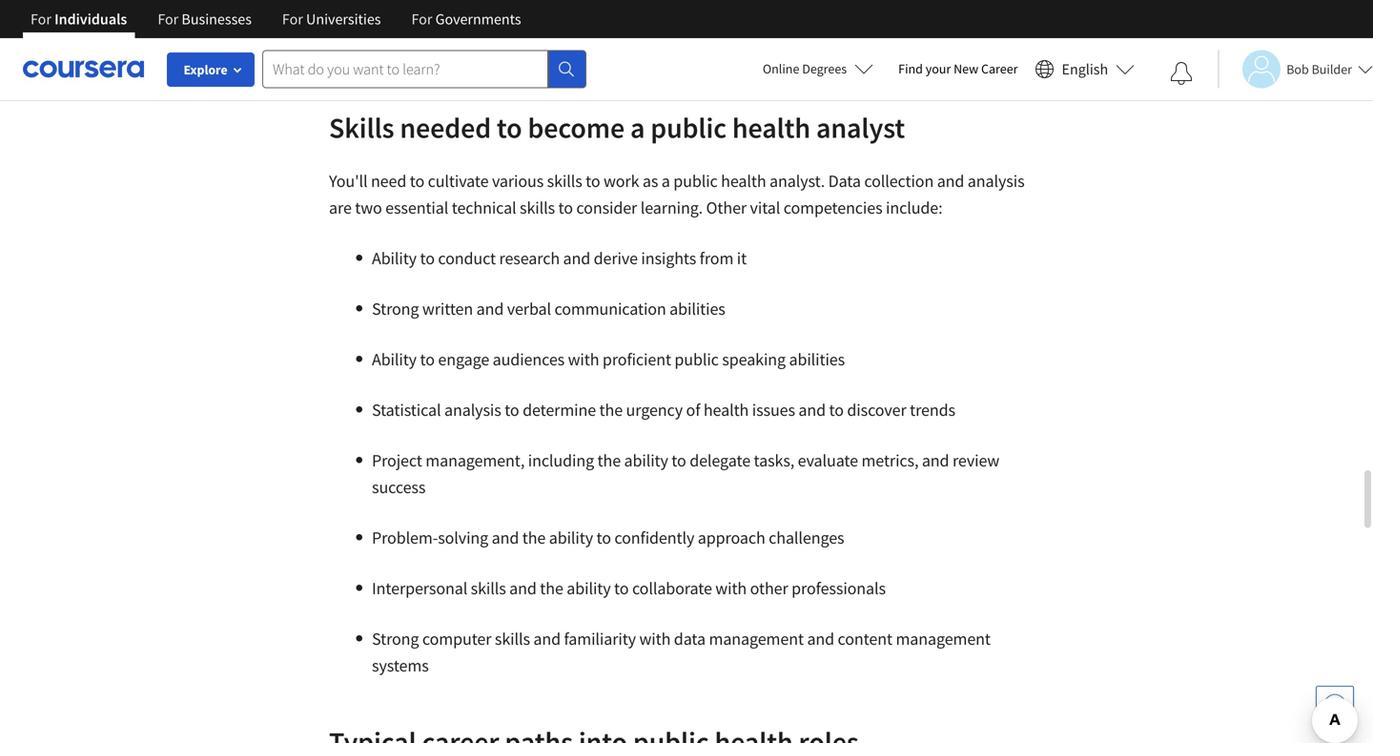 Task type: vqa. For each thing, say whether or not it's contained in the screenshot.
bottommost public
yes



Task type: locate. For each thing, give the bounding box(es) containing it.
2 for from the left
[[158, 10, 179, 29]]

learning.
[[641, 197, 703, 218]]

None search field
[[262, 50, 587, 88]]

strong left 'written'
[[372, 298, 419, 320]]

for up what do you want to learn? text field
[[412, 10, 433, 29]]

1 horizontal spatial management
[[896, 628, 991, 650]]

for for governments
[[412, 10, 433, 29]]

to left delegate
[[672, 450, 687, 471]]

1 vertical spatial ability
[[549, 527, 593, 549]]

1 vertical spatial abilities
[[790, 349, 845, 370]]

2 strong from the top
[[372, 628, 419, 650]]

to
[[497, 110, 522, 146], [410, 170, 425, 192], [586, 170, 601, 192], [559, 197, 573, 218], [420, 248, 435, 269], [420, 349, 435, 370], [505, 399, 520, 421], [830, 399, 844, 421], [672, 450, 687, 471], [597, 527, 612, 549], [615, 578, 629, 599]]

to inside project management, including the ability to delegate tasks, evaluate metrics, and review success
[[672, 450, 687, 471]]

insights
[[642, 248, 697, 269]]

public
[[651, 110, 727, 146], [674, 170, 718, 192], [675, 349, 719, 370]]

a up as
[[631, 110, 645, 146]]

1 for from the left
[[31, 10, 51, 29]]

to left discover
[[830, 399, 844, 421]]

management,
[[426, 450, 525, 471]]

1 vertical spatial a
[[662, 170, 671, 192]]

the left urgency
[[600, 399, 623, 421]]

project management, including the ability to delegate tasks, evaluate metrics, and review success
[[372, 450, 1000, 498]]

for governments
[[412, 10, 522, 29]]

bob
[[1287, 61, 1310, 78]]

evaluate
[[798, 450, 859, 471]]

ability for ability to engage audiences with proficient public speaking abilities
[[372, 349, 417, 370]]

1 horizontal spatial a
[[662, 170, 671, 192]]

other
[[751, 578, 789, 599]]

skills inside strong computer skills and familiarity with data management and content management systems
[[495, 628, 530, 650]]

2 management from the left
[[896, 628, 991, 650]]

health
[[733, 110, 811, 146], [721, 170, 767, 192], [704, 399, 749, 421]]

health up analyst.
[[733, 110, 811, 146]]

strong inside strong computer skills and familiarity with data management and content management systems
[[372, 628, 419, 650]]

analyst.
[[770, 170, 825, 192]]

skills right various
[[547, 170, 583, 192]]

ability up 'interpersonal skills and the ability to collaborate with other professionals'
[[549, 527, 593, 549]]

0 vertical spatial ability
[[625, 450, 669, 471]]

ability for ability to conduct research and derive insights from it
[[372, 248, 417, 269]]

public up of
[[675, 349, 719, 370]]

abilities
[[670, 298, 726, 320], [790, 349, 845, 370]]

1 vertical spatial ability
[[372, 349, 417, 370]]

the right solving on the left of page
[[523, 527, 546, 549]]

1 ability from the top
[[372, 248, 417, 269]]

2 vertical spatial ability
[[567, 578, 611, 599]]

1 horizontal spatial analysis
[[968, 170, 1025, 192]]

management
[[709, 628, 804, 650], [896, 628, 991, 650]]

for left individuals
[[31, 10, 51, 29]]

1 vertical spatial health
[[721, 170, 767, 192]]

What do you want to learn? text field
[[262, 50, 549, 88]]

it
[[737, 248, 747, 269]]

research
[[499, 248, 560, 269]]

bob builder
[[1287, 61, 1353, 78]]

ability
[[372, 248, 417, 269], [372, 349, 417, 370]]

with left other
[[716, 578, 747, 599]]

ability up familiarity
[[567, 578, 611, 599]]

competencies
[[784, 197, 883, 218]]

1 vertical spatial analysis
[[445, 399, 502, 421]]

proficient
[[603, 349, 672, 370]]

content
[[838, 628, 893, 650]]

with inside strong computer skills and familiarity with data management and content management systems
[[640, 628, 671, 650]]

with left proficient
[[568, 349, 600, 370]]

abilities down from
[[670, 298, 726, 320]]

individuals
[[54, 10, 127, 29]]

strong up systems
[[372, 628, 419, 650]]

1 strong from the top
[[372, 298, 419, 320]]

health inside you'll need to cultivate various skills to work as a public health analyst. data collection and analysis are two essential technical skills to consider learning. other vital competencies include:
[[721, 170, 767, 192]]

for left businesses
[[158, 10, 179, 29]]

to left conduct
[[420, 248, 435, 269]]

the for confidently
[[523, 527, 546, 549]]

data
[[674, 628, 706, 650]]

statistical
[[372, 399, 441, 421]]

find your new career
[[899, 60, 1019, 77]]

other
[[707, 197, 747, 218]]

a right as
[[662, 170, 671, 192]]

collection
[[865, 170, 934, 192]]

for
[[31, 10, 51, 29], [158, 10, 179, 29], [282, 10, 303, 29], [412, 10, 433, 29]]

1 vertical spatial strong
[[372, 628, 419, 650]]

online degrees
[[763, 60, 847, 77]]

to up essential
[[410, 170, 425, 192]]

include:
[[886, 197, 943, 218]]

2 vertical spatial with
[[640, 628, 671, 650]]

problem-
[[372, 527, 438, 549]]

the inside project management, including the ability to delegate tasks, evaluate metrics, and review success
[[598, 450, 621, 471]]

management right content at the right bottom
[[896, 628, 991, 650]]

you'll
[[329, 170, 368, 192]]

new
[[954, 60, 979, 77]]

analysis
[[968, 170, 1025, 192], [445, 399, 502, 421]]

public up as
[[651, 110, 727, 146]]

the right including
[[598, 450, 621, 471]]

0 horizontal spatial a
[[631, 110, 645, 146]]

familiarity
[[564, 628, 636, 650]]

the down problem-solving and the ability to confidently approach challenges
[[540, 578, 564, 599]]

2 horizontal spatial with
[[716, 578, 747, 599]]

with left data
[[640, 628, 671, 650]]

solving
[[438, 527, 489, 549]]

1 horizontal spatial with
[[640, 628, 671, 650]]

0 vertical spatial with
[[568, 349, 600, 370]]

and inside project management, including the ability to delegate tasks, evaluate metrics, and review success
[[922, 450, 950, 471]]

to left collaborate
[[615, 578, 629, 599]]

3 for from the left
[[282, 10, 303, 29]]

explore
[[184, 61, 228, 78]]

0 horizontal spatial with
[[568, 349, 600, 370]]

tasks,
[[754, 450, 795, 471]]

ability down urgency
[[625, 450, 669, 471]]

abilities right speaking
[[790, 349, 845, 370]]

analysis inside you'll need to cultivate various skills to work as a public health analyst. data collection and analysis are two essential technical skills to consider learning. other vital competencies include:
[[968, 170, 1025, 192]]

for for universities
[[282, 10, 303, 29]]

0 horizontal spatial management
[[709, 628, 804, 650]]

0 horizontal spatial abilities
[[670, 298, 726, 320]]

4 for from the left
[[412, 10, 433, 29]]

skills down various
[[520, 197, 555, 218]]

ability up statistical
[[372, 349, 417, 370]]

needed
[[400, 110, 491, 146]]

from
[[700, 248, 734, 269]]

ability
[[625, 450, 669, 471], [549, 527, 593, 549], [567, 578, 611, 599]]

0 vertical spatial ability
[[372, 248, 417, 269]]

0 vertical spatial public
[[651, 110, 727, 146]]

english button
[[1028, 38, 1143, 100]]

public up learning.
[[674, 170, 718, 192]]

with
[[568, 349, 600, 370], [716, 578, 747, 599], [640, 628, 671, 650]]

to left engage
[[420, 349, 435, 370]]

engage
[[438, 349, 490, 370]]

skills
[[547, 170, 583, 192], [520, 197, 555, 218], [471, 578, 506, 599], [495, 628, 530, 650]]

2 ability from the top
[[372, 349, 417, 370]]

ability down essential
[[372, 248, 417, 269]]

strong computer skills and familiarity with data management and content management systems
[[372, 628, 991, 676]]

for left universities
[[282, 10, 303, 29]]

2 vertical spatial public
[[675, 349, 719, 370]]

to left consider
[[559, 197, 573, 218]]

0 vertical spatial strong
[[372, 298, 419, 320]]

2 vertical spatial health
[[704, 399, 749, 421]]

1 vertical spatial public
[[674, 170, 718, 192]]

0 vertical spatial analysis
[[968, 170, 1025, 192]]

ability inside project management, including the ability to delegate tasks, evaluate metrics, and review success
[[625, 450, 669, 471]]

strong for strong written and verbal communication abilities
[[372, 298, 419, 320]]

public inside you'll need to cultivate various skills to work as a public health analyst. data collection and analysis are two essential technical skills to consider learning. other vital competencies include:
[[674, 170, 718, 192]]

degrees
[[803, 60, 847, 77]]

statistical analysis to determine the urgency of health issues and to discover trends
[[372, 399, 959, 421]]

health right of
[[704, 399, 749, 421]]

audiences
[[493, 349, 565, 370]]

health up other
[[721, 170, 767, 192]]

communication
[[555, 298, 667, 320]]

english
[[1062, 60, 1109, 79]]

of
[[687, 399, 701, 421]]

and
[[938, 170, 965, 192], [563, 248, 591, 269], [477, 298, 504, 320], [799, 399, 826, 421], [922, 450, 950, 471], [492, 527, 519, 549], [510, 578, 537, 599], [534, 628, 561, 650], [808, 628, 835, 650]]

to left determine
[[505, 399, 520, 421]]

management down other
[[709, 628, 804, 650]]

ability for delegate
[[625, 450, 669, 471]]

skills right computer
[[495, 628, 530, 650]]



Task type: describe. For each thing, give the bounding box(es) containing it.
delegate
[[690, 450, 751, 471]]

metrics,
[[862, 450, 919, 471]]

for universities
[[282, 10, 381, 29]]

cultivate
[[428, 170, 489, 192]]

discover
[[848, 399, 907, 421]]

for individuals
[[31, 10, 127, 29]]

to left confidently at the bottom of the page
[[597, 527, 612, 549]]

collaborate
[[633, 578, 713, 599]]

for for businesses
[[158, 10, 179, 29]]

and inside you'll need to cultivate various skills to work as a public health analyst. data collection and analysis are two essential technical skills to consider learning. other vital competencies include:
[[938, 170, 965, 192]]

for for individuals
[[31, 10, 51, 29]]

speaking
[[723, 349, 786, 370]]

trends
[[910, 399, 956, 421]]

verbal
[[507, 298, 552, 320]]

challenges
[[769, 527, 845, 549]]

to left work at left
[[586, 170, 601, 192]]

1 horizontal spatial abilities
[[790, 349, 845, 370]]

the for collaborate
[[540, 578, 564, 599]]

analyst
[[817, 110, 906, 146]]

are
[[329, 197, 352, 218]]

your
[[926, 60, 952, 77]]

help center image
[[1324, 694, 1347, 717]]

computer
[[423, 628, 492, 650]]

skills
[[329, 110, 394, 146]]

builder
[[1312, 61, 1353, 78]]

approach
[[698, 527, 766, 549]]

various
[[492, 170, 544, 192]]

as
[[643, 170, 659, 192]]

urgency
[[626, 399, 683, 421]]

coursera image
[[23, 54, 144, 84]]

conduct
[[438, 248, 496, 269]]

issues
[[753, 399, 796, 421]]

banner navigation
[[15, 0, 537, 38]]

0 vertical spatial a
[[631, 110, 645, 146]]

you'll need to cultivate various skills to work as a public health analyst. data collection and analysis are two essential technical skills to consider learning. other vital competencies include:
[[329, 170, 1025, 218]]

systems
[[372, 655, 429, 676]]

vital
[[750, 197, 781, 218]]

a inside you'll need to cultivate various skills to work as a public health analyst. data collection and analysis are two essential technical skills to consider learning. other vital competencies include:
[[662, 170, 671, 192]]

the for delegate
[[598, 450, 621, 471]]

explore button
[[167, 52, 255, 87]]

bob builder button
[[1219, 50, 1374, 88]]

1 vertical spatial with
[[716, 578, 747, 599]]

written
[[423, 298, 473, 320]]

technical
[[452, 197, 517, 218]]

universities
[[306, 10, 381, 29]]

need
[[371, 170, 407, 192]]

problem-solving and the ability to confidently approach challenges
[[372, 527, 845, 549]]

interpersonal
[[372, 578, 468, 599]]

work
[[604, 170, 640, 192]]

businesses
[[182, 10, 252, 29]]

for businesses
[[158, 10, 252, 29]]

essential
[[386, 197, 449, 218]]

ability for collaborate
[[567, 578, 611, 599]]

confidently
[[615, 527, 695, 549]]

show notifications image
[[1171, 62, 1194, 85]]

skills needed to become a public health analyst
[[329, 110, 906, 146]]

ability for confidently
[[549, 527, 593, 549]]

to up various
[[497, 110, 522, 146]]

1 management from the left
[[709, 628, 804, 650]]

governments
[[436, 10, 522, 29]]

become
[[528, 110, 625, 146]]

review
[[953, 450, 1000, 471]]

success
[[372, 477, 426, 498]]

find your new career link
[[889, 57, 1028, 81]]

career
[[982, 60, 1019, 77]]

find
[[899, 60, 924, 77]]

online
[[763, 60, 800, 77]]

0 vertical spatial health
[[733, 110, 811, 146]]

derive
[[594, 248, 638, 269]]

0 vertical spatial abilities
[[670, 298, 726, 320]]

ability to engage audiences with proficient public speaking abilities
[[372, 349, 845, 370]]

ability to conduct research and derive insights from it
[[372, 248, 747, 269]]

data
[[829, 170, 861, 192]]

strong for strong computer skills and familiarity with data management and content management systems
[[372, 628, 419, 650]]

determine
[[523, 399, 596, 421]]

including
[[528, 450, 594, 471]]

interpersonal skills and the ability to collaborate with other professionals
[[372, 578, 886, 599]]

skills down solving on the left of page
[[471, 578, 506, 599]]

project
[[372, 450, 422, 471]]

0 horizontal spatial analysis
[[445, 399, 502, 421]]

two
[[355, 197, 382, 218]]

strong written and verbal communication abilities
[[372, 298, 726, 320]]

professionals
[[792, 578, 886, 599]]

online degrees button
[[748, 48, 889, 90]]

consider
[[577, 197, 638, 218]]



